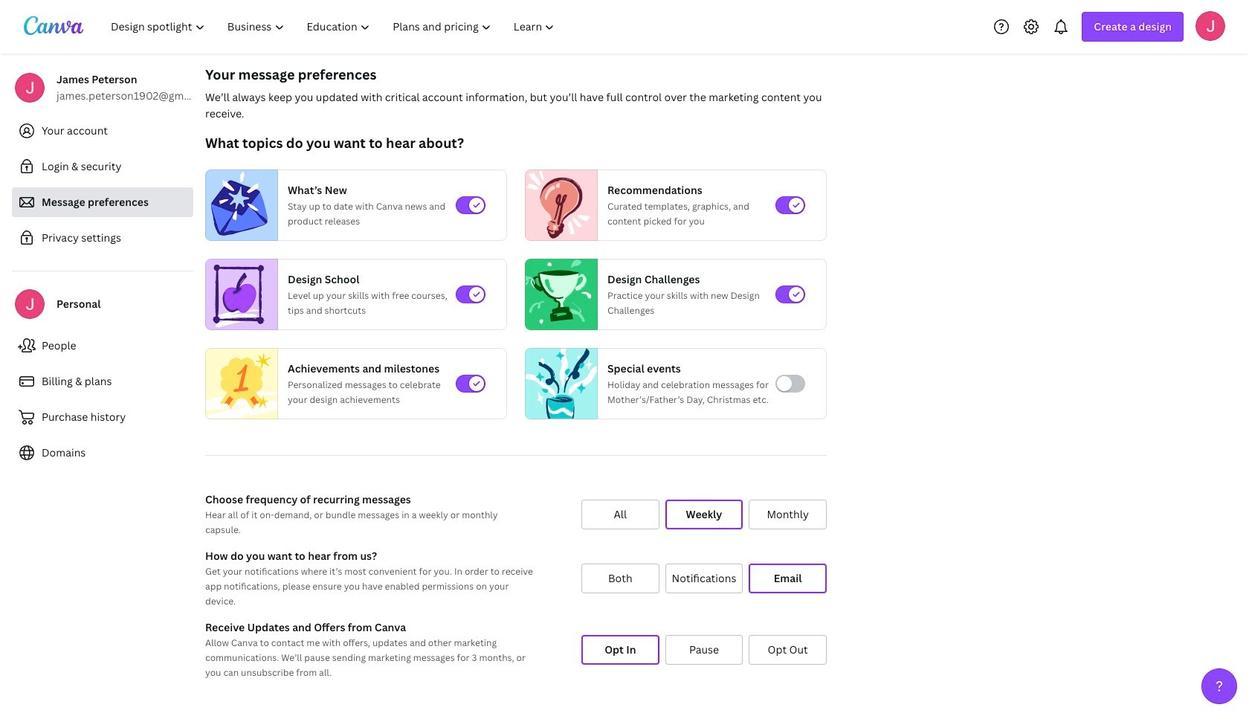 Task type: describe. For each thing, give the bounding box(es) containing it.
james peterson image
[[1196, 11, 1226, 41]]

top level navigation element
[[101, 12, 568, 42]]



Task type: vqa. For each thing, say whether or not it's contained in the screenshot.
elements,
no



Task type: locate. For each thing, give the bounding box(es) containing it.
None button
[[582, 500, 660, 530], [665, 500, 743, 530], [749, 500, 827, 530], [582, 564, 660, 594], [665, 564, 743, 594], [749, 564, 827, 594], [582, 635, 660, 665], [665, 635, 743, 665], [749, 635, 827, 665], [582, 500, 660, 530], [665, 500, 743, 530], [749, 500, 827, 530], [582, 564, 660, 594], [665, 564, 743, 594], [749, 564, 827, 594], [582, 635, 660, 665], [665, 635, 743, 665], [749, 635, 827, 665]]

topic image
[[206, 170, 272, 241], [526, 170, 591, 241], [206, 259, 272, 330], [526, 259, 591, 330], [206, 345, 277, 423], [526, 345, 597, 423]]



